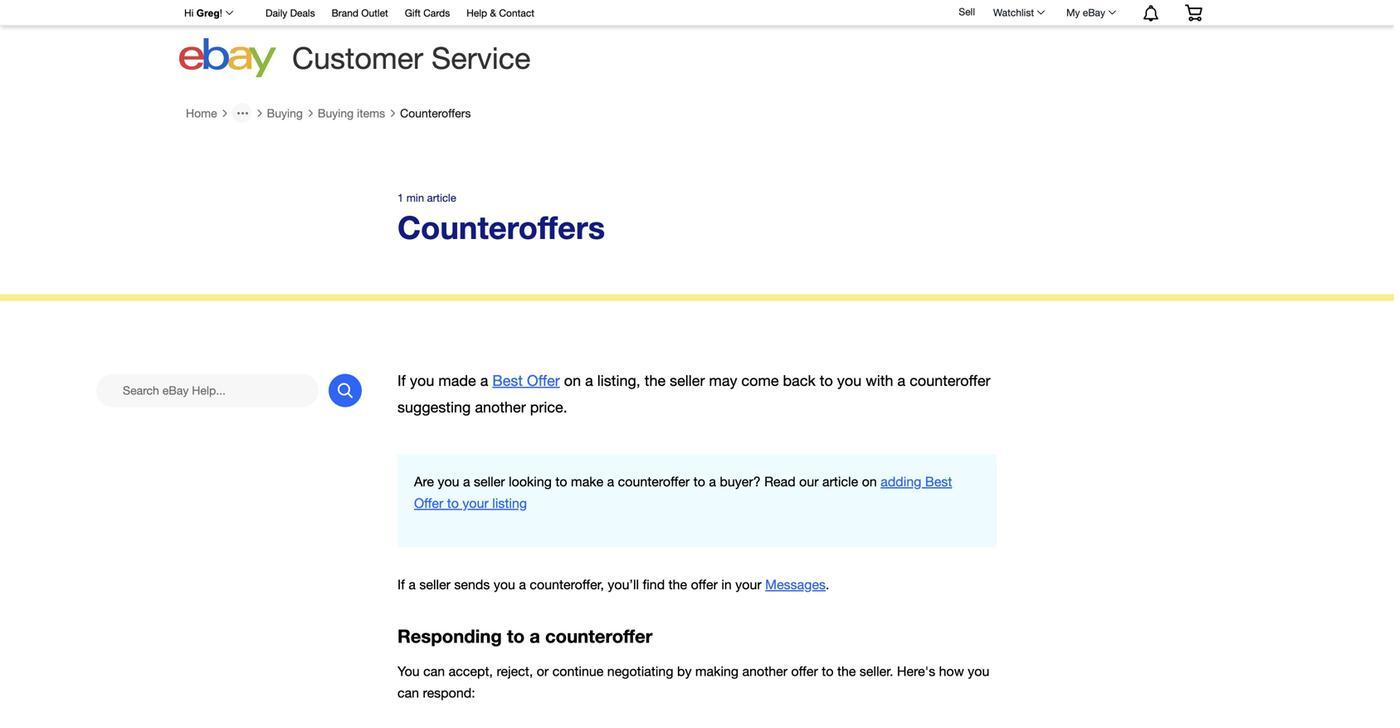 Task type: locate. For each thing, give the bounding box(es) containing it.
a right with
[[898, 372, 906, 389]]

if left the you made at the bottom
[[398, 372, 406, 389]]

1 horizontal spatial offer
[[792, 664, 818, 679]]

2 if from the top
[[398, 577, 405, 592]]

read
[[765, 474, 796, 489]]

1 horizontal spatial buying
[[318, 106, 354, 120]]

offer left in
[[691, 577, 718, 592]]

1 vertical spatial another
[[743, 664, 788, 679]]

if up responding
[[398, 577, 405, 592]]

article right min
[[427, 191, 456, 204]]

buying for buying link at the top of page
[[267, 106, 303, 120]]

a left counteroffer,
[[519, 577, 526, 592]]

seller left sends
[[420, 577, 451, 592]]

responding to a counteroffer
[[398, 625, 653, 647]]

counteroffers link
[[400, 106, 471, 120]]

counteroffer up "continue"
[[545, 625, 653, 647]]

here's
[[897, 664, 936, 679]]

can right you
[[423, 664, 445, 679]]

daily deals
[[266, 7, 315, 19]]

to
[[820, 372, 833, 389], [556, 474, 568, 489], [694, 474, 706, 489], [447, 495, 459, 511], [507, 625, 525, 647], [822, 664, 834, 679]]

the inside the 'you can accept, reject, or continue negotiating by making another offer to the seller. here's how you can respond:'
[[838, 664, 856, 679]]

adding best offer to your listing link
[[414, 474, 953, 511]]

listing
[[493, 495, 527, 511]]

your right in
[[736, 577, 762, 592]]

a
[[480, 372, 488, 389], [898, 372, 906, 389], [463, 474, 470, 489], [607, 474, 615, 489], [709, 474, 716, 489], [409, 577, 416, 592], [519, 577, 526, 592], [530, 625, 540, 647]]

2 vertical spatial counteroffer
[[545, 625, 653, 647]]

min
[[407, 191, 424, 204]]

another inside "on a listing, the seller may come back to you with a counteroffer suggesting another price."
[[475, 399, 526, 416]]

1 horizontal spatial can
[[423, 664, 445, 679]]

0 horizontal spatial offer
[[691, 577, 718, 592]]

can down you
[[398, 685, 419, 701]]

2 horizontal spatial seller
[[670, 372, 705, 389]]

1 vertical spatial if
[[398, 577, 405, 592]]

best offer link
[[493, 372, 560, 389]]

0 vertical spatial on
[[564, 372, 581, 389]]

offer inside the 'you can accept, reject, or continue negotiating by making another offer to the seller. here's how you can respond:'
[[792, 664, 818, 679]]

2 horizontal spatial the
[[838, 664, 856, 679]]

0 vertical spatial offer
[[691, 577, 718, 592]]

offer up 'price.'
[[527, 372, 560, 389]]

0 horizontal spatial on
[[564, 372, 581, 389]]

1 vertical spatial counteroffer
[[618, 474, 690, 489]]

a listing,
[[585, 372, 641, 389]]

you'll
[[608, 577, 639, 592]]

article right our at the right of the page
[[823, 474, 859, 489]]

0 horizontal spatial another
[[475, 399, 526, 416]]

home
[[186, 106, 217, 120]]

buyer?
[[720, 474, 761, 489]]

1 horizontal spatial on
[[862, 474, 877, 489]]

home link
[[186, 106, 217, 120]]

best
[[493, 372, 523, 389], [926, 474, 953, 489]]

you inside the 'you can accept, reject, or continue negotiating by making another offer to the seller. here's how you can respond:'
[[968, 664, 990, 679]]

another down if you made a best offer
[[475, 399, 526, 416]]

the
[[645, 372, 666, 389], [669, 577, 688, 592], [838, 664, 856, 679]]

0 vertical spatial can
[[423, 664, 445, 679]]

seller for looking
[[474, 474, 505, 489]]

may
[[709, 372, 738, 389]]

1 vertical spatial best
[[926, 474, 953, 489]]

2 vertical spatial the
[[838, 664, 856, 679]]

1 horizontal spatial another
[[743, 664, 788, 679]]

1 vertical spatial offer
[[414, 495, 444, 511]]

0 vertical spatial another
[[475, 399, 526, 416]]

if
[[398, 372, 406, 389], [398, 577, 405, 592]]

1 horizontal spatial seller
[[474, 474, 505, 489]]

seller inside "on a listing, the seller may come back to you with a counteroffer suggesting another price."
[[670, 372, 705, 389]]

you
[[398, 664, 420, 679]]

sell
[[959, 6, 975, 18]]

best right the you made at the bottom
[[493, 372, 523, 389]]

brand
[[332, 7, 359, 19]]

find
[[643, 577, 665, 592]]

offer
[[691, 577, 718, 592], [792, 664, 818, 679]]

items
[[357, 106, 385, 120]]

you left with
[[838, 372, 862, 389]]

on up 'price.'
[[564, 372, 581, 389]]

0 horizontal spatial best
[[493, 372, 523, 389]]

gift
[[405, 7, 421, 19]]

buying for buying items
[[318, 106, 354, 120]]

cards
[[424, 7, 450, 19]]

1 horizontal spatial the
[[669, 577, 688, 592]]

the right find
[[669, 577, 688, 592]]

1 horizontal spatial offer
[[527, 372, 560, 389]]

offer down are
[[414, 495, 444, 511]]

0 vertical spatial article
[[427, 191, 456, 204]]

buying left "items"
[[318, 106, 354, 120]]

on left the adding at right bottom
[[862, 474, 877, 489]]

account navigation
[[175, 0, 1215, 26]]

seller up listing
[[474, 474, 505, 489]]

0 vertical spatial best
[[493, 372, 523, 389]]

counteroffer,
[[530, 577, 604, 592]]

0 horizontal spatial the
[[645, 372, 666, 389]]

0 vertical spatial counteroffer
[[910, 372, 991, 389]]

on
[[564, 372, 581, 389], [862, 474, 877, 489]]

0 vertical spatial seller
[[670, 372, 705, 389]]

counteroffer right with
[[910, 372, 991, 389]]

to left 'make'
[[556, 474, 568, 489]]

a right the you made at the bottom
[[480, 372, 488, 389]]

0 vertical spatial if
[[398, 372, 406, 389]]

best right the adding at right bottom
[[926, 474, 953, 489]]

our
[[800, 474, 819, 489]]

if for if a seller sends you a counteroffer, you'll find the offer in your
[[398, 577, 405, 592]]

to left seller.
[[822, 664, 834, 679]]

counteroffers
[[400, 106, 471, 120], [398, 208, 605, 246]]

my
[[1067, 7, 1081, 18]]

come
[[742, 372, 779, 389]]

to left listing
[[447, 495, 459, 511]]

seller
[[670, 372, 705, 389], [474, 474, 505, 489], [420, 577, 451, 592]]

1 vertical spatial article
[[823, 474, 859, 489]]

buying
[[267, 106, 303, 120], [318, 106, 354, 120]]

0 horizontal spatial seller
[[420, 577, 451, 592]]

a left sends
[[409, 577, 416, 592]]

counteroffer
[[910, 372, 991, 389], [618, 474, 690, 489], [545, 625, 653, 647]]

adding
[[881, 474, 922, 489]]

the right a listing,
[[645, 372, 666, 389]]

buying left buying items
[[267, 106, 303, 120]]

0 horizontal spatial offer
[[414, 495, 444, 511]]

0 horizontal spatial your
[[463, 495, 489, 511]]

article
[[427, 191, 456, 204], [823, 474, 859, 489]]

counteroffer right 'make'
[[618, 474, 690, 489]]

seller left may
[[670, 372, 705, 389]]

1 vertical spatial on
[[862, 474, 877, 489]]

0 horizontal spatial can
[[398, 685, 419, 701]]

0 vertical spatial the
[[645, 372, 666, 389]]

with
[[866, 372, 894, 389]]

you
[[838, 372, 862, 389], [438, 474, 460, 489], [494, 577, 515, 592], [968, 664, 990, 679]]

responding
[[398, 625, 502, 647]]

offer left seller.
[[792, 664, 818, 679]]

1 vertical spatial your
[[736, 577, 762, 592]]

0 vertical spatial your
[[463, 495, 489, 511]]

the left seller.
[[838, 664, 856, 679]]

0 horizontal spatial article
[[427, 191, 456, 204]]

offer inside adding best offer to your listing
[[414, 495, 444, 511]]

1 vertical spatial offer
[[792, 664, 818, 679]]

are
[[414, 474, 434, 489]]

another
[[475, 399, 526, 416], [743, 664, 788, 679]]

messages
[[766, 577, 826, 592]]

hi greg !
[[184, 7, 222, 19]]

your left listing
[[463, 495, 489, 511]]

to right back
[[820, 372, 833, 389]]

or
[[537, 664, 549, 679]]

you right how
[[968, 664, 990, 679]]

0 horizontal spatial buying
[[267, 106, 303, 120]]

another right making
[[743, 664, 788, 679]]

1 horizontal spatial best
[[926, 474, 953, 489]]

offer
[[527, 372, 560, 389], [414, 495, 444, 511]]

1 buying from the left
[[267, 106, 303, 120]]

1
[[398, 191, 404, 204]]

1 vertical spatial seller
[[474, 474, 505, 489]]

can
[[423, 664, 445, 679], [398, 685, 419, 701]]

2 buying from the left
[[318, 106, 354, 120]]

1 horizontal spatial your
[[736, 577, 762, 592]]

article inside 1 min article counteroffers
[[427, 191, 456, 204]]

your
[[463, 495, 489, 511], [736, 577, 762, 592]]

sell link
[[952, 6, 983, 18]]

1 if from the top
[[398, 372, 406, 389]]

making
[[696, 664, 739, 679]]



Task type: describe. For each thing, give the bounding box(es) containing it.
customer service banner
[[175, 0, 1215, 83]]

counteroffers main content
[[0, 96, 1395, 703]]

your inside adding best offer to your listing
[[463, 495, 489, 511]]

buying link
[[267, 106, 303, 120]]

outlet
[[361, 7, 388, 19]]

back
[[783, 372, 816, 389]]

gift cards
[[405, 7, 450, 19]]

offer for the
[[691, 577, 718, 592]]

to up reject,
[[507, 625, 525, 647]]

0 vertical spatial counteroffers
[[400, 106, 471, 120]]

if a seller sends you a counteroffer, you'll find the offer in your messages .
[[398, 577, 830, 592]]

negotiating
[[608, 664, 674, 679]]

you made
[[410, 372, 476, 389]]

hi
[[184, 7, 194, 19]]

by
[[677, 664, 692, 679]]

a right are
[[463, 474, 470, 489]]

customer
[[292, 40, 423, 75]]

my ebay link
[[1058, 2, 1124, 22]]

a inside "on a listing, the seller may come back to you with a counteroffer suggesting another price."
[[898, 372, 906, 389]]

help & contact link
[[467, 5, 535, 23]]

deals
[[290, 7, 315, 19]]

buying items link
[[318, 106, 385, 120]]

&
[[490, 7, 496, 19]]

brand outlet link
[[332, 5, 388, 23]]

accept,
[[449, 664, 493, 679]]

1 horizontal spatial article
[[823, 474, 859, 489]]

1 min article counteroffers
[[398, 191, 605, 246]]

the inside "on a listing, the seller may come back to you with a counteroffer suggesting another price."
[[645, 372, 666, 389]]

1 vertical spatial can
[[398, 685, 419, 701]]

watchlist link
[[985, 2, 1053, 22]]

.
[[826, 577, 830, 592]]

you can accept, reject, or continue negotiating by making another offer to the seller. here's how you can respond:
[[398, 664, 990, 701]]

a up or
[[530, 625, 540, 647]]

counteroffer inside "on a listing, the seller may come back to you with a counteroffer suggesting another price."
[[910, 372, 991, 389]]

sends
[[454, 577, 490, 592]]

if you made a best offer
[[398, 372, 560, 389]]

are you a seller looking to make a counteroffer to a buyer? read our article on
[[414, 474, 881, 489]]

you right are
[[438, 474, 460, 489]]

make
[[571, 474, 604, 489]]

my ebay
[[1067, 7, 1106, 18]]

you inside "on a listing, the seller may come back to you with a counteroffer suggesting another price."
[[838, 372, 862, 389]]

to inside the 'you can accept, reject, or continue negotiating by making another offer to the seller. here's how you can respond:'
[[822, 664, 834, 679]]

seller.
[[860, 664, 894, 679]]

suggesting
[[398, 399, 471, 416]]

your shopping cart image
[[1185, 4, 1204, 21]]

help
[[467, 7, 487, 19]]

messages link
[[766, 577, 826, 592]]

brand outlet
[[332, 7, 388, 19]]

continue
[[553, 664, 604, 679]]

another inside the 'you can accept, reject, or continue negotiating by making another offer to the seller. here's how you can respond:'
[[743, 664, 788, 679]]

Search eBay Help... text field
[[96, 374, 319, 407]]

daily
[[266, 7, 287, 19]]

a left buyer?
[[709, 474, 716, 489]]

!
[[220, 7, 222, 19]]

seller for may
[[670, 372, 705, 389]]

looking
[[509, 474, 552, 489]]

2 vertical spatial seller
[[420, 577, 451, 592]]

customer service
[[292, 40, 531, 75]]

daily deals link
[[266, 5, 315, 23]]

on inside "on a listing, the seller may come back to you with a counteroffer suggesting another price."
[[564, 372, 581, 389]]

ebay
[[1083, 7, 1106, 18]]

1 vertical spatial the
[[669, 577, 688, 592]]

in
[[722, 577, 732, 592]]

best inside adding best offer to your listing
[[926, 474, 953, 489]]

how
[[939, 664, 965, 679]]

service
[[432, 40, 531, 75]]

to inside adding best offer to your listing
[[447, 495, 459, 511]]

contact
[[499, 7, 535, 19]]

gift cards link
[[405, 5, 450, 23]]

to inside "on a listing, the seller may come back to you with a counteroffer suggesting another price."
[[820, 372, 833, 389]]

help & contact
[[467, 7, 535, 19]]

1 vertical spatial counteroffers
[[398, 208, 605, 246]]

greg
[[196, 7, 220, 19]]

if for if you made a
[[398, 372, 406, 389]]

a right 'make'
[[607, 474, 615, 489]]

offer for another
[[792, 664, 818, 679]]

reject,
[[497, 664, 533, 679]]

0 vertical spatial offer
[[527, 372, 560, 389]]

adding best offer to your listing
[[414, 474, 953, 511]]

respond:
[[423, 685, 475, 701]]

price.
[[530, 399, 568, 416]]

buying items
[[318, 106, 385, 120]]

watchlist
[[994, 7, 1034, 18]]

you right sends
[[494, 577, 515, 592]]

to left buyer?
[[694, 474, 706, 489]]

on a listing, the seller may come back to you with a counteroffer suggesting another price.
[[398, 372, 991, 416]]



Task type: vqa. For each thing, say whether or not it's contained in the screenshot.
seller
yes



